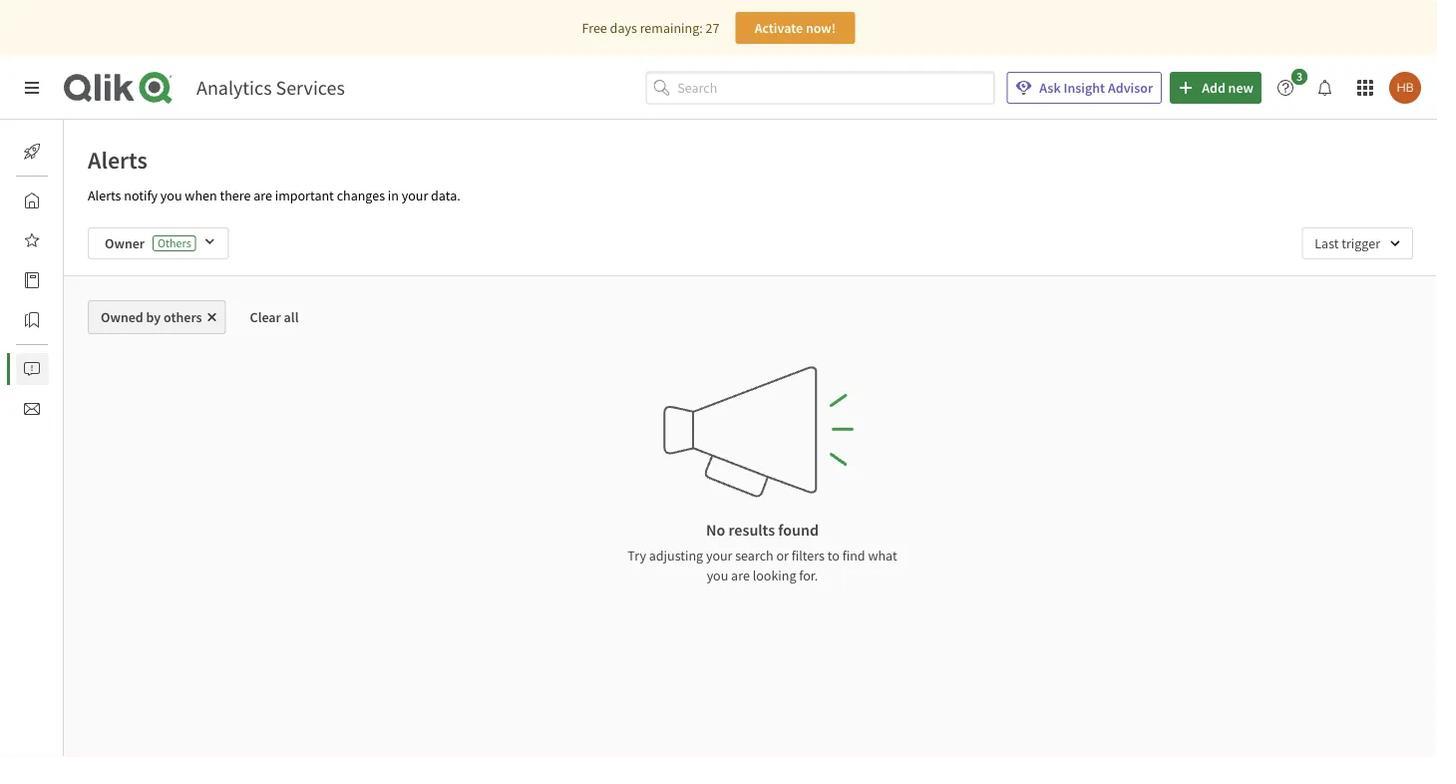 Task type: describe. For each thing, give the bounding box(es) containing it.
ask
[[1040, 79, 1061, 97]]

in
[[388, 187, 399, 204]]

favorites image
[[24, 232, 40, 248]]

howard brown image
[[1390, 72, 1421, 104]]

analytics services
[[197, 75, 345, 100]]

owned
[[101, 308, 143, 326]]

no
[[706, 520, 726, 540]]

remaining:
[[640, 19, 703, 37]]

activate
[[755, 19, 803, 37]]

27
[[706, 19, 720, 37]]

no results found try adjusting your search or filters to find what you are looking for.
[[628, 520, 897, 585]]

advisor
[[1108, 79, 1153, 97]]

results
[[729, 520, 775, 540]]

home
[[64, 192, 99, 209]]

navigation pane element
[[0, 128, 108, 433]]

others
[[164, 308, 202, 326]]

what
[[868, 547, 897, 565]]

clear
[[250, 308, 281, 326]]

to
[[828, 547, 840, 565]]

alerts image
[[24, 361, 40, 377]]

filters
[[792, 547, 825, 565]]

all
[[284, 308, 299, 326]]

when
[[185, 187, 217, 204]]

Search text field
[[678, 72, 995, 104]]

alerts notify you when there are important changes in your data.
[[88, 187, 461, 204]]

free
[[582, 19, 607, 37]]

alerts for alerts
[[88, 145, 147, 175]]

3
[[1297, 69, 1303, 84]]

data.
[[431, 187, 461, 204]]

others
[[158, 235, 191, 251]]

you inside "no results found try adjusting your search or filters to find what you are looking for."
[[707, 567, 729, 585]]

changes
[[337, 187, 385, 204]]

0 horizontal spatial you
[[160, 187, 182, 204]]

add new
[[1202, 79, 1254, 97]]

adjusting
[[649, 547, 703, 565]]

activate now!
[[755, 19, 836, 37]]

for.
[[799, 567, 818, 585]]

search
[[735, 547, 774, 565]]



Task type: vqa. For each thing, say whether or not it's contained in the screenshot.
used
no



Task type: locate. For each thing, give the bounding box(es) containing it.
1 vertical spatial alerts
[[88, 187, 121, 204]]

your right the in on the left of the page
[[402, 187, 428, 204]]

1 horizontal spatial are
[[731, 567, 750, 585]]

or
[[777, 547, 789, 565]]

catalog link
[[16, 264, 108, 296]]

0 horizontal spatial are
[[254, 187, 272, 204]]

there
[[220, 187, 251, 204]]

are down search
[[731, 567, 750, 585]]

catalog
[[64, 271, 108, 289]]

by
[[146, 308, 161, 326]]

you down the no
[[707, 567, 729, 585]]

last
[[1315, 234, 1339, 252]]

important
[[275, 187, 334, 204]]

you
[[160, 187, 182, 204], [707, 567, 729, 585]]

free days remaining: 27
[[582, 19, 720, 37]]

your inside "no results found try adjusting your search or filters to find what you are looking for."
[[706, 547, 733, 565]]

collections image
[[24, 312, 40, 328]]

are inside "no results found try adjusting your search or filters to find what you are looking for."
[[731, 567, 750, 585]]

searchbar element
[[646, 72, 995, 104]]

days
[[610, 19, 637, 37]]

owner
[[105, 234, 145, 252]]

analytics
[[197, 75, 272, 100]]

trigger
[[1342, 234, 1381, 252]]

1 vertical spatial you
[[707, 567, 729, 585]]

now!
[[806, 19, 836, 37]]

2 alerts from the top
[[88, 187, 121, 204]]

1 vertical spatial your
[[706, 547, 733, 565]]

are
[[254, 187, 272, 204], [731, 567, 750, 585]]

0 vertical spatial alerts
[[88, 145, 147, 175]]

Last trigger field
[[1302, 227, 1414, 259]]

you left when at the left
[[160, 187, 182, 204]]

find
[[843, 547, 865, 565]]

alerts for alerts notify you when there are important changes in your data.
[[88, 187, 121, 204]]

alerts up notify in the top left of the page
[[88, 145, 147, 175]]

clear all button
[[234, 300, 315, 334]]

found
[[778, 520, 819, 540]]

1 vertical spatial are
[[731, 567, 750, 585]]

owned by others
[[101, 308, 202, 326]]

0 horizontal spatial your
[[402, 187, 428, 204]]

ask insight advisor
[[1040, 79, 1153, 97]]

alerts left notify in the top left of the page
[[88, 187, 121, 204]]

filters region
[[64, 211, 1437, 275]]

last trigger
[[1315, 234, 1381, 252]]

1 alerts from the top
[[88, 145, 147, 175]]

clear all
[[250, 308, 299, 326]]

0 vertical spatial are
[[254, 187, 272, 204]]

add new button
[[1170, 72, 1262, 104]]

1 horizontal spatial you
[[707, 567, 729, 585]]

insight
[[1064, 79, 1105, 97]]

add
[[1202, 79, 1226, 97]]

1 horizontal spatial your
[[706, 547, 733, 565]]

notify
[[124, 187, 158, 204]]

open sidebar menu image
[[24, 80, 40, 96]]

your down the no
[[706, 547, 733, 565]]

analytics services element
[[197, 75, 345, 100]]

try
[[628, 547, 646, 565]]

0 vertical spatial you
[[160, 187, 182, 204]]

services
[[276, 75, 345, 100]]

looking
[[753, 567, 797, 585]]

alerts
[[88, 145, 147, 175], [88, 187, 121, 204]]

3 button
[[1270, 69, 1314, 104]]

are right there
[[254, 187, 272, 204]]

0 vertical spatial your
[[402, 187, 428, 204]]

subscriptions image
[[24, 401, 40, 417]]

home link
[[16, 185, 99, 216]]

new
[[1229, 79, 1254, 97]]

ask insight advisor button
[[1007, 72, 1162, 104]]

your
[[402, 187, 428, 204], [706, 547, 733, 565]]

owned by others button
[[88, 300, 226, 334]]

activate now! link
[[736, 12, 855, 44]]



